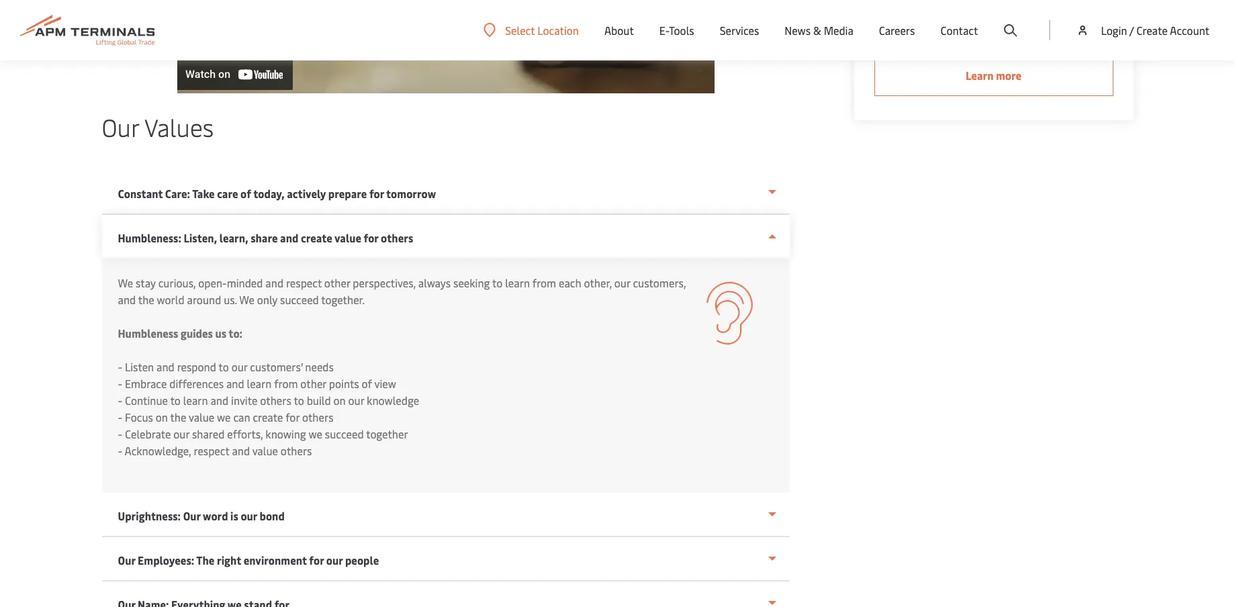 Task type: describe. For each thing, give the bounding box(es) containing it.
0 horizontal spatial value
[[189, 410, 215, 425]]

invite
[[231, 393, 258, 408]]

the inside - listen and respond to our customers' needs - embrace differences and learn from other points of view - continue to learn and invite others to build on our knowledge - focus on the value we can create for others - celebrate our shared efforts, knowing we succeed together - acknowledge, respect and value others
[[170, 410, 186, 425]]

others right invite
[[260, 393, 291, 408]]

services button
[[720, 0, 759, 60]]

stay
[[136, 275, 156, 290]]

humbleness: listen, learn, share and create value for others element
[[102, 258, 790, 493]]

1 horizontal spatial on
[[334, 393, 346, 408]]

actively
[[287, 186, 326, 201]]

&
[[814, 23, 821, 38]]

select location button
[[484, 23, 579, 37]]

other,
[[584, 275, 612, 290]]

tools
[[669, 23, 694, 38]]

us.
[[224, 292, 237, 307]]

4 - from the top
[[118, 410, 122, 425]]

location
[[538, 23, 579, 37]]

about button
[[605, 0, 634, 60]]

to left build
[[294, 393, 304, 408]]

differences
[[170, 376, 224, 391]]

learn,
[[219, 230, 248, 245]]

values
[[144, 110, 214, 143]]

humbleness: listen, learn, share and create value for others button
[[102, 215, 790, 258]]

together
[[366, 427, 408, 441]]

word
[[203, 509, 228, 523]]

succeed inside the we stay curious, open-minded and respect other perspectives, always seeking to learn from each other, our customers, and the world around us. we only succeed together.
[[280, 292, 319, 307]]

the
[[196, 553, 215, 568]]

minded
[[227, 275, 263, 290]]

for inside dropdown button
[[309, 553, 324, 568]]

of inside dropdown button
[[241, 186, 251, 201]]

others inside dropdown button
[[381, 230, 413, 245]]

3 - from the top
[[118, 393, 122, 408]]

others down 'knowing'
[[281, 443, 312, 458]]

seeking
[[454, 275, 490, 290]]

and up the 'only'
[[266, 275, 284, 290]]

knowing
[[266, 427, 306, 441]]

embrace
[[125, 376, 167, 391]]

learn for to
[[505, 275, 530, 290]]

and up the embrace
[[157, 359, 175, 374]]

learn for and
[[247, 376, 272, 391]]

media
[[824, 23, 854, 38]]

right
[[217, 553, 241, 568]]

can
[[233, 410, 250, 425]]

humbleness guides us to:
[[118, 326, 243, 341]]

we stay curious, open-minded and respect other perspectives, always seeking to learn from each other, our customers, and the world around us. we only succeed together.
[[118, 275, 686, 307]]

login
[[1101, 23, 1128, 38]]

us
[[215, 326, 226, 341]]

news
[[785, 23, 811, 38]]

our values
[[102, 110, 214, 143]]

careers button
[[879, 0, 915, 60]]

select
[[505, 23, 535, 37]]

constant care: take care of today, actively prepare for tomorrow button
[[102, 171, 790, 215]]

our for values
[[102, 110, 139, 143]]

continue
[[125, 393, 168, 408]]

open-
[[198, 275, 227, 290]]

2 - from the top
[[118, 376, 122, 391]]

/
[[1130, 23, 1134, 38]]

uprightness: our word is our bond button
[[102, 493, 790, 537]]

to:
[[229, 326, 243, 341]]

knowledge
[[367, 393, 419, 408]]

for inside - listen and respond to our customers' needs - embrace differences and learn from other points of view - continue to learn and invite others to build on our knowledge - focus on the value we can create for others - celebrate our shared efforts, knowing we succeed together - acknowledge, respect and value others
[[286, 410, 300, 425]]

to down differences
[[170, 393, 181, 408]]

to inside the we stay curious, open-minded and respect other perspectives, always seeking to learn from each other, our customers, and the world around us. we only succeed together.
[[492, 275, 503, 290]]

select location
[[505, 23, 579, 37]]

acknowledge,
[[125, 443, 191, 458]]

curious,
[[158, 275, 196, 290]]

build
[[307, 393, 331, 408]]

login / create account link
[[1077, 0, 1210, 60]]

other inside the we stay curious, open-minded and respect other perspectives, always seeking to learn from each other, our customers, and the world around us. we only succeed together.
[[324, 275, 350, 290]]

our inside the we stay curious, open-minded and respect other perspectives, always seeking to learn from each other, our customers, and the world around us. we only succeed together.
[[615, 275, 631, 290]]

and down efforts,
[[232, 443, 250, 458]]

learn more
[[966, 68, 1022, 83]]

employees:
[[138, 553, 194, 568]]

our down to:
[[232, 359, 248, 374]]

view
[[375, 376, 396, 391]]

e-
[[660, 23, 669, 38]]

login / create account
[[1101, 23, 1210, 38]]

care
[[217, 186, 238, 201]]

needs
[[305, 359, 334, 374]]

2 vertical spatial value
[[252, 443, 278, 458]]

our left people
[[326, 553, 343, 568]]

0 vertical spatial we
[[118, 275, 133, 290]]

1 vertical spatial we
[[239, 292, 255, 307]]

our employees: the right environment for our people
[[118, 553, 379, 568]]

efforts,
[[227, 427, 263, 441]]

around
[[187, 292, 221, 307]]

share
[[251, 230, 278, 245]]

tomorrow
[[386, 186, 436, 201]]

perspectives,
[[353, 275, 416, 290]]

careers
[[879, 23, 915, 38]]

others down build
[[302, 410, 334, 425]]

create inside dropdown button
[[301, 230, 332, 245]]

create
[[1137, 23, 1168, 38]]

value inside dropdown button
[[335, 230, 361, 245]]

take
[[192, 186, 215, 201]]

our employees: the right environment for our people button
[[102, 537, 790, 582]]



Task type: locate. For each thing, give the bounding box(es) containing it.
value up shared
[[189, 410, 215, 425]]

news & media button
[[785, 0, 854, 60]]

learn up invite
[[247, 376, 272, 391]]

0 horizontal spatial create
[[253, 410, 283, 425]]

our for employees:
[[118, 553, 135, 568]]

e-tools
[[660, 23, 694, 38]]

from left each
[[533, 275, 556, 290]]

0 vertical spatial create
[[301, 230, 332, 245]]

0 horizontal spatial from
[[274, 376, 298, 391]]

1 vertical spatial the
[[170, 410, 186, 425]]

constant
[[118, 186, 163, 201]]

2 vertical spatial our
[[118, 553, 135, 568]]

succeed
[[280, 292, 319, 307], [325, 427, 364, 441]]

2 horizontal spatial value
[[335, 230, 361, 245]]

prepare
[[328, 186, 367, 201]]

- left the focus
[[118, 410, 122, 425]]

1 vertical spatial of
[[362, 376, 372, 391]]

only
[[257, 292, 278, 307]]

bond
[[260, 509, 285, 523]]

0 vertical spatial value
[[335, 230, 361, 245]]

0 vertical spatial of
[[241, 186, 251, 201]]

world
[[157, 292, 185, 307]]

- left continue
[[118, 393, 122, 408]]

our left shared
[[174, 427, 190, 441]]

of
[[241, 186, 251, 201], [362, 376, 372, 391]]

value down prepare
[[335, 230, 361, 245]]

1 horizontal spatial learn
[[247, 376, 272, 391]]

from
[[533, 275, 556, 290], [274, 376, 298, 391]]

contact
[[941, 23, 978, 38]]

learn
[[966, 68, 994, 83]]

focus
[[125, 410, 153, 425]]

0 vertical spatial other
[[324, 275, 350, 290]]

humbleness:
[[118, 230, 181, 245]]

people
[[345, 553, 379, 568]]

0 horizontal spatial we
[[217, 410, 231, 425]]

0 horizontal spatial we
[[118, 275, 133, 290]]

1 horizontal spatial of
[[362, 376, 372, 391]]

1 vertical spatial on
[[156, 410, 168, 425]]

0 horizontal spatial respect
[[194, 443, 229, 458]]

to right respond
[[219, 359, 229, 374]]

succeed right the 'only'
[[280, 292, 319, 307]]

- left listen
[[118, 359, 122, 374]]

1 vertical spatial succeed
[[325, 427, 364, 441]]

customers,
[[633, 275, 686, 290]]

0 horizontal spatial on
[[156, 410, 168, 425]]

value down efforts,
[[252, 443, 278, 458]]

humbleness: listen, learn, share and create value for others
[[118, 230, 413, 245]]

listen
[[125, 359, 154, 374]]

from for other
[[274, 376, 298, 391]]

respect down shared
[[194, 443, 229, 458]]

1 vertical spatial value
[[189, 410, 215, 425]]

create
[[301, 230, 332, 245], [253, 410, 283, 425]]

1 vertical spatial other
[[301, 376, 326, 391]]

each
[[559, 275, 581, 290]]

create up 'knowing'
[[253, 410, 283, 425]]

1 vertical spatial respect
[[194, 443, 229, 458]]

more
[[996, 68, 1022, 83]]

1 - from the top
[[118, 359, 122, 374]]

1 horizontal spatial we
[[239, 292, 255, 307]]

1 horizontal spatial respect
[[286, 275, 322, 290]]

6 - from the top
[[118, 443, 122, 458]]

0 vertical spatial we
[[217, 410, 231, 425]]

1 horizontal spatial we
[[309, 427, 322, 441]]

for right environment
[[309, 553, 324, 568]]

of inside - listen and respond to our customers' needs - embrace differences and learn from other points of view - continue to learn and invite others to build on our knowledge - focus on the value we can create for others - celebrate our shared efforts, knowing we succeed together - acknowledge, respect and value others
[[362, 376, 372, 391]]

we
[[217, 410, 231, 425], [309, 427, 322, 441]]

other up together.
[[324, 275, 350, 290]]

on up celebrate
[[156, 410, 168, 425]]

listen,
[[184, 230, 217, 245]]

learn right seeking
[[505, 275, 530, 290]]

respect inside the we stay curious, open-minded and respect other perspectives, always seeking to learn from each other, our customers, and the world around us. we only succeed together.
[[286, 275, 322, 290]]

our left values
[[102, 110, 139, 143]]

to
[[492, 275, 503, 290], [219, 359, 229, 374], [170, 393, 181, 408], [294, 393, 304, 408]]

for inside dropdown button
[[364, 230, 379, 245]]

create down "actively"
[[301, 230, 332, 245]]

for
[[369, 186, 384, 201], [364, 230, 379, 245], [286, 410, 300, 425], [309, 553, 324, 568]]

we left can
[[217, 410, 231, 425]]

- left celebrate
[[118, 427, 122, 441]]

e-tools button
[[660, 0, 694, 60]]

uprightness: our word is our bond
[[118, 509, 285, 523]]

- listen and respond to our customers' needs - embrace differences and learn from other points of view - continue to learn and invite others to build on our knowledge - focus on the value we can create for others - celebrate our shared efforts, knowing we succeed together - acknowledge, respect and value others
[[118, 359, 419, 458]]

the inside the we stay curious, open-minded and respect other perspectives, always seeking to learn from each other, our customers, and the world around us. we only succeed together.
[[138, 292, 154, 307]]

other
[[324, 275, 350, 290], [301, 376, 326, 391]]

and right share
[[280, 230, 299, 245]]

of right care
[[241, 186, 251, 201]]

0 horizontal spatial succeed
[[280, 292, 319, 307]]

services
[[720, 23, 759, 38]]

succeed down build
[[325, 427, 364, 441]]

today,
[[253, 186, 285, 201]]

1 horizontal spatial value
[[252, 443, 278, 458]]

2 horizontal spatial learn
[[505, 275, 530, 290]]

other inside - listen and respond to our customers' needs - embrace differences and learn from other points of view - continue to learn and invite others to build on our knowledge - focus on the value we can create for others - celebrate our shared efforts, knowing we succeed together - acknowledge, respect and value others
[[301, 376, 326, 391]]

from inside the we stay curious, open-minded and respect other perspectives, always seeking to learn from each other, our customers, and the world around us. we only succeed together.
[[533, 275, 556, 290]]

contact button
[[941, 0, 978, 60]]

account
[[1170, 23, 1210, 38]]

for right prepare
[[369, 186, 384, 201]]

is
[[231, 509, 238, 523]]

0 horizontal spatial of
[[241, 186, 251, 201]]

the down stay
[[138, 292, 154, 307]]

we right us.
[[239, 292, 255, 307]]

for inside dropdown button
[[369, 186, 384, 201]]

our right is
[[241, 509, 257, 523]]

our
[[615, 275, 631, 290], [232, 359, 248, 374], [348, 393, 364, 408], [174, 427, 190, 441], [241, 509, 257, 523], [326, 553, 343, 568]]

0 vertical spatial learn
[[505, 275, 530, 290]]

on down points
[[334, 393, 346, 408]]

learn
[[505, 275, 530, 290], [247, 376, 272, 391], [183, 393, 208, 408]]

0 vertical spatial the
[[138, 292, 154, 307]]

our right the other,
[[615, 275, 631, 290]]

environment
[[244, 553, 307, 568]]

news & media
[[785, 23, 854, 38]]

and
[[280, 230, 299, 245], [266, 275, 284, 290], [118, 292, 136, 307], [157, 359, 175, 374], [226, 376, 244, 391], [211, 393, 229, 408], [232, 443, 250, 458]]

of left view
[[362, 376, 372, 391]]

0 vertical spatial our
[[102, 110, 139, 143]]

1 horizontal spatial create
[[301, 230, 332, 245]]

we left stay
[[118, 275, 133, 290]]

learn more link
[[874, 57, 1114, 96]]

customers'
[[250, 359, 303, 374]]

celebrate
[[125, 427, 171, 441]]

our
[[102, 110, 139, 143], [183, 509, 201, 523], [118, 553, 135, 568]]

and down stay
[[118, 292, 136, 307]]

our down points
[[348, 393, 364, 408]]

1 horizontal spatial succeed
[[325, 427, 364, 441]]

to right seeking
[[492, 275, 503, 290]]

other up build
[[301, 376, 326, 391]]

our left employees: on the bottom left of page
[[118, 553, 135, 568]]

and inside humbleness: listen, learn, share and create value for others dropdown button
[[280, 230, 299, 245]]

others down tomorrow
[[381, 230, 413, 245]]

- left acknowledge,
[[118, 443, 122, 458]]

0 horizontal spatial learn
[[183, 393, 208, 408]]

succeed inside - listen and respond to our customers' needs - embrace differences and learn from other points of view - continue to learn and invite others to build on our knowledge - focus on the value we can create for others - celebrate our shared efforts, knowing we succeed together - acknowledge, respect and value others
[[325, 427, 364, 441]]

others
[[381, 230, 413, 245], [260, 393, 291, 408], [302, 410, 334, 425], [281, 443, 312, 458]]

humbleness
[[118, 326, 178, 341]]

uprightness:
[[118, 509, 181, 523]]

learn down differences
[[183, 393, 208, 408]]

1 vertical spatial we
[[309, 427, 322, 441]]

1 vertical spatial from
[[274, 376, 298, 391]]

respect
[[286, 275, 322, 290], [194, 443, 229, 458]]

points
[[329, 376, 359, 391]]

about
[[605, 23, 634, 38]]

0 vertical spatial on
[[334, 393, 346, 408]]

from down customers'
[[274, 376, 298, 391]]

from for each
[[533, 275, 556, 290]]

0 horizontal spatial the
[[138, 292, 154, 307]]

together.
[[321, 292, 365, 307]]

guides
[[181, 326, 213, 341]]

value
[[335, 230, 361, 245], [189, 410, 215, 425], [252, 443, 278, 458]]

0 vertical spatial respect
[[286, 275, 322, 290]]

-
[[118, 359, 122, 374], [118, 376, 122, 391], [118, 393, 122, 408], [118, 410, 122, 425], [118, 427, 122, 441], [118, 443, 122, 458]]

1 vertical spatial our
[[183, 509, 201, 523]]

from inside - listen and respond to our customers' needs - embrace differences and learn from other points of view - continue to learn and invite others to build on our knowledge - focus on the value we can create for others - celebrate our shared efforts, knowing we succeed together - acknowledge, respect and value others
[[274, 376, 298, 391]]

respond
[[177, 359, 216, 374]]

- left the embrace
[[118, 376, 122, 391]]

create inside - listen and respond to our customers' needs - embrace differences and learn from other points of view - continue to learn and invite others to build on our knowledge - focus on the value we can create for others - celebrate our shared efforts, knowing we succeed together - acknowledge, respect and value others
[[253, 410, 283, 425]]

constant care: take care of today, actively prepare for tomorrow
[[118, 186, 436, 201]]

0 vertical spatial from
[[533, 275, 556, 290]]

shared
[[192, 427, 225, 441]]

the up celebrate
[[170, 410, 186, 425]]

respect up together.
[[286, 275, 322, 290]]

5 - from the top
[[118, 427, 122, 441]]

respect inside - listen and respond to our customers' needs - embrace differences and learn from other points of view - continue to learn and invite others to build on our knowledge - focus on the value we can create for others - celebrate our shared efforts, knowing we succeed together - acknowledge, respect and value others
[[194, 443, 229, 458]]

for up 'knowing'
[[286, 410, 300, 425]]

humbleness image
[[698, 275, 763, 355]]

we right 'knowing'
[[309, 427, 322, 441]]

0 vertical spatial succeed
[[280, 292, 319, 307]]

1 vertical spatial learn
[[247, 376, 272, 391]]

and up invite
[[226, 376, 244, 391]]

1 horizontal spatial the
[[170, 410, 186, 425]]

always
[[418, 275, 451, 290]]

care:
[[165, 186, 190, 201]]

our left word
[[183, 509, 201, 523]]

for up 'perspectives,'
[[364, 230, 379, 245]]

and left invite
[[211, 393, 229, 408]]

on
[[334, 393, 346, 408], [156, 410, 168, 425]]

learn inside the we stay curious, open-minded and respect other perspectives, always seeking to learn from each other, our customers, and the world around us. we only succeed together.
[[505, 275, 530, 290]]

1 vertical spatial create
[[253, 410, 283, 425]]

1 horizontal spatial from
[[533, 275, 556, 290]]

2 vertical spatial learn
[[183, 393, 208, 408]]



Task type: vqa. For each thing, say whether or not it's contained in the screenshot.
in
no



